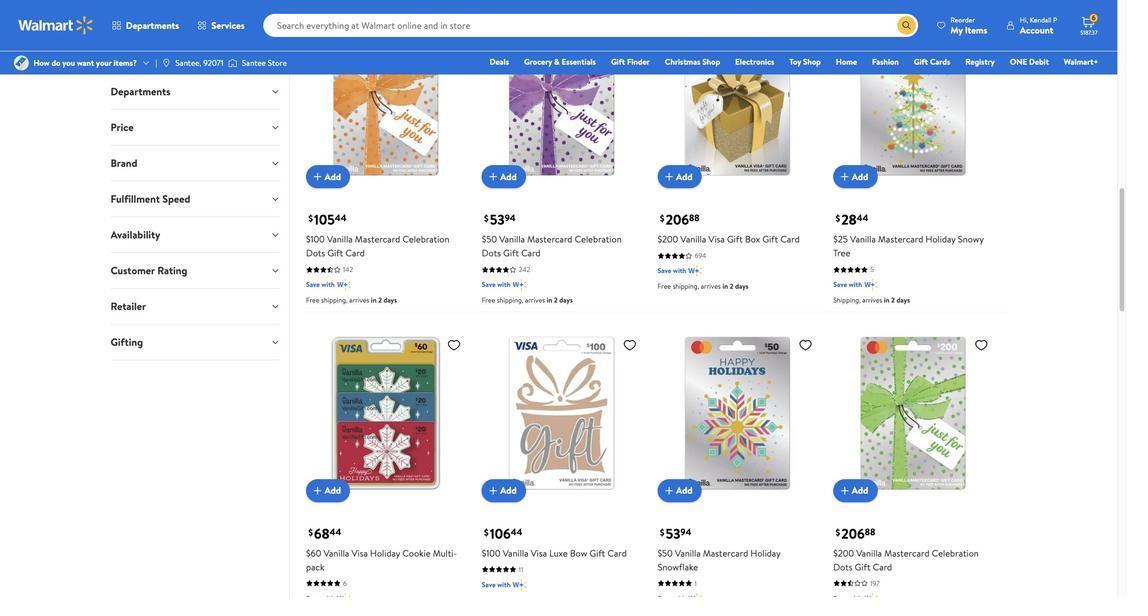 Task type: describe. For each thing, give the bounding box(es) containing it.
days down $25 vanilla mastercard holiday snowy tree
[[897, 295, 910, 305]]

$ for $50 vanilla mastercard holiday snowflake
[[660, 526, 664, 539]]

11
[[519, 565, 523, 574]]

one debit link
[[1005, 55, 1054, 68]]

holiday for 28
[[926, 233, 956, 246]]

206 for $200 vanilla mastercard celebration dots gift card
[[841, 524, 865, 543]]

 image for santee store
[[228, 57, 237, 69]]

my
[[951, 23, 963, 36]]

fulfillment speed tab
[[101, 181, 289, 217]]

add button for the $100 vanilla visa luxe bow gift card image
[[482, 479, 526, 502]]

$100 vanilla visa luxe bow gift card
[[482, 547, 627, 559]]

toy shop link
[[784, 55, 826, 68]]

$187.37
[[1080, 28, 1098, 36]]

$ 53 94 for $50 vanilla mastercard holiday snowflake
[[660, 524, 691, 543]]

mastercard for $50 vanilla mastercard celebration dots gift card
[[527, 233, 572, 246]]

do
[[51, 57, 60, 69]]

items?
[[114, 57, 137, 69]]

$ for $200 vanilla visa gift box gift card
[[660, 212, 664, 225]]

add to cart image for '$25 vanilla mastercard holiday snowy tree' image
[[838, 170, 852, 184]]

53 for $50 vanilla mastercard celebration dots gift card
[[490, 210, 505, 229]]

luxe
[[549, 547, 568, 559]]

&
[[554, 56, 560, 68]]

price tab
[[101, 110, 289, 145]]

fashion link
[[867, 55, 904, 68]]

44 for 68
[[330, 526, 341, 538]]

2 for 206
[[730, 281, 733, 291]]

walmart plus image for 28
[[864, 279, 878, 291]]

brand button
[[101, 146, 289, 181]]

save with for 105
[[306, 280, 335, 289]]

snowy
[[958, 233, 984, 246]]

with for 53
[[497, 280, 511, 289]]

$ for $100 vanilla visa luxe bow gift card
[[484, 526, 489, 539]]

$25 vanilla mastercard holiday snowy tree image
[[833, 20, 993, 179]]

694
[[695, 251, 706, 261]]

$ for $60 vanilla visa holiday cookie multi- pack
[[308, 526, 313, 539]]

card for $50 vanilla mastercard celebration dots gift card
[[521, 247, 541, 259]]

grocery & essentials
[[524, 56, 596, 68]]

walmart plus image for $50 vanilla mastercard holiday snowflake
[[689, 593, 702, 597]]

44 for 105
[[335, 212, 347, 224]]

pick
[[687, 3, 699, 13]]

toy shop
[[789, 56, 821, 68]]

save for 106
[[482, 580, 496, 589]]

free for 206
[[658, 281, 671, 291]]

92071
[[203, 57, 223, 69]]

arrives right shipping,
[[862, 295, 882, 305]]

retailer tab
[[101, 289, 289, 324]]

add to cart image for $50 vanilla mastercard holiday snowflake image
[[662, 484, 676, 498]]

gifting button
[[101, 325, 289, 360]]

want
[[77, 57, 94, 69]]

shipping,
[[833, 295, 861, 305]]

2 right shipping,
[[891, 295, 895, 305]]

cards
[[930, 56, 950, 68]]

best
[[486, 3, 500, 13]]

walmart plus image for $200 vanilla visa gift box gift card
[[689, 265, 702, 277]]

brand
[[111, 156, 137, 170]]

add for '$200 vanilla mastercard celebration dots gift card' image
[[852, 484, 868, 497]]

$60
[[306, 547, 321, 559]]

Search search field
[[263, 14, 918, 37]]

$200 vanilla mastercard celebration dots gift card
[[833, 547, 979, 573]]

p
[[1053, 15, 1057, 25]]

save for 28
[[833, 280, 847, 289]]

multi-
[[433, 547, 457, 559]]

|
[[155, 57, 157, 69]]

44 for 106
[[511, 526, 522, 538]]

$200 for $200 vanilla mastercard celebration dots gift card
[[833, 547, 854, 559]]

departments button
[[103, 12, 188, 39]]

grocery
[[524, 56, 552, 68]]

availability tab
[[101, 217, 289, 252]]

speed
[[162, 192, 190, 206]]

$ 105 44
[[308, 210, 347, 229]]

6 $187.37
[[1080, 13, 1098, 36]]

christmas shop link
[[660, 55, 725, 68]]

add for '$25 vanilla mastercard holiday snowy tree' image
[[852, 170, 868, 183]]

$50 for $50 vanilla mastercard celebration dots gift card
[[482, 233, 497, 246]]

$60 vanilla visa holiday cookie multi- pack
[[306, 547, 457, 573]]

with for 106
[[497, 580, 511, 589]]

visa for 206
[[708, 233, 725, 246]]

departments tab
[[101, 74, 289, 109]]

fulfillment
[[111, 192, 160, 206]]

kendall
[[1030, 15, 1052, 25]]

6 for 6 $187.37
[[1092, 13, 1096, 23]]

walmart plus image for 206
[[864, 593, 878, 597]]

deals link
[[484, 55, 514, 68]]

brand tab
[[101, 146, 289, 181]]

vanilla for $100 vanilla mastercard celebration dots gift card
[[327, 233, 353, 246]]

5
[[870, 265, 874, 274]]

gift right bow at the right bottom of the page
[[589, 547, 605, 559]]

services
[[211, 19, 245, 32]]

fulfillment speed
[[111, 192, 190, 206]]

hi,
[[1020, 15, 1028, 25]]

shipping, for 105
[[321, 295, 348, 305]]

gift right box
[[762, 233, 778, 246]]

$50 for $50 vanilla mastercard holiday snowflake
[[658, 547, 673, 559]]

pack
[[306, 561, 324, 573]]

hi, kendall p account
[[1020, 15, 1057, 36]]

add button for '$25 vanilla mastercard holiday snowy tree' image
[[833, 165, 878, 188]]

vanilla for $100 vanilla visa luxe bow gift card
[[503, 547, 528, 559]]

$50 vanilla mastercard celebration dots gift card image
[[482, 20, 641, 179]]

2 for 53
[[554, 295, 558, 305]]

197
[[870, 578, 880, 588]]

with for 105
[[322, 280, 335, 289]]

arrives for 105
[[349, 295, 369, 305]]

dots for 105
[[306, 247, 325, 259]]

shop for toy shop
[[803, 56, 821, 68]]

your
[[96, 57, 112, 69]]

home link
[[831, 55, 862, 68]]

$100 vanilla mastercard celebration dots gift card
[[306, 233, 450, 259]]

holiday for 68
[[370, 547, 400, 559]]

reorder my items
[[951, 15, 987, 36]]

christmas
[[665, 56, 700, 68]]

add for $50 vanilla mastercard celebration dots gift card image
[[500, 170, 517, 183]]

add to favorites list, $50 vanilla mastercard holiday snowflake image
[[799, 338, 813, 352]]

you
[[62, 57, 75, 69]]

arrives for 206
[[701, 281, 721, 291]]

$50 vanilla mastercard celebration dots gift card
[[482, 233, 622, 259]]

Walmart Site-Wide search field
[[263, 14, 918, 37]]

gift inside the "$100 vanilla mastercard celebration dots gift card"
[[327, 247, 343, 259]]

$ 28 44
[[836, 210, 868, 229]]

finder
[[627, 56, 650, 68]]

106
[[490, 524, 511, 543]]

gift cards
[[914, 56, 950, 68]]

with for 28
[[849, 280, 862, 289]]

gifting
[[111, 335, 143, 349]]

electronics link
[[730, 55, 780, 68]]

deals
[[490, 56, 509, 68]]

walmart plus image for $50 vanilla mastercard celebration dots gift card
[[513, 279, 526, 291]]

retailer
[[111, 299, 146, 314]]

save with for 53
[[482, 280, 511, 289]]

card for $200 vanilla visa gift box gift card
[[780, 233, 800, 246]]

how
[[33, 57, 50, 69]]

94 for snowflake
[[680, 526, 691, 538]]

grocery & essentials link
[[519, 55, 601, 68]]

gift inside $50 vanilla mastercard celebration dots gift card
[[503, 247, 519, 259]]

105
[[314, 210, 335, 229]]

add to favorites list, $50 vanilla mastercard celebration dots gift card image
[[623, 24, 637, 39]]

save for 53
[[482, 280, 496, 289]]

celebration for 53
[[575, 233, 622, 246]]

santee store
[[242, 57, 287, 69]]

walmart plus image for 106
[[513, 579, 526, 591]]

gift left box
[[727, 233, 743, 246]]

in for 105
[[371, 295, 377, 305]]

dots for 53
[[482, 247, 501, 259]]

availability
[[111, 228, 160, 242]]

customer rating button
[[101, 253, 289, 288]]

$ 206 88 for $200 vanilla visa gift box gift card
[[660, 210, 700, 229]]

popular
[[662, 3, 685, 13]]

arrives for 53
[[525, 295, 545, 305]]

free shipping, arrives in 2 days for 105
[[306, 295, 397, 305]]

add to cart image for $100 vanilla mastercard celebration dots gift card image
[[311, 170, 324, 184]]

$100 for 105
[[306, 233, 325, 246]]

box
[[745, 233, 760, 246]]

departments button
[[101, 74, 289, 109]]

$100 for 106
[[482, 547, 500, 559]]

$60 vanilla visa holiday cookie multi-pack image
[[306, 333, 466, 493]]

add for $60 vanilla visa holiday cookie multi-pack image
[[324, 484, 341, 497]]



Task type: vqa. For each thing, say whether or not it's contained in the screenshot.


Task type: locate. For each thing, give the bounding box(es) containing it.
days down box
[[735, 281, 749, 291]]

celebration for 105
[[402, 233, 450, 246]]

vanilla right $60
[[324, 547, 349, 559]]

$ inside $ 28 44
[[836, 212, 840, 225]]

mastercard inside $25 vanilla mastercard holiday snowy tree
[[878, 233, 923, 246]]

$100 inside the "$100 vanilla mastercard celebration dots gift card"
[[306, 233, 325, 246]]

celebration inside the "$100 vanilla mastercard celebration dots gift card"
[[402, 233, 450, 246]]

1 shop from the left
[[702, 56, 720, 68]]

0 horizontal spatial free shipping, arrives in 2 days
[[306, 295, 397, 305]]

walmart plus image down 142
[[337, 279, 351, 291]]

celebration inside $50 vanilla mastercard celebration dots gift card
[[575, 233, 622, 246]]

0 vertical spatial 94
[[505, 212, 516, 224]]

add to cart image
[[311, 170, 324, 184], [838, 170, 852, 184], [486, 484, 500, 498], [662, 484, 676, 498]]

walmart plus image down $60 vanilla visa holiday cookie multi- pack
[[337, 593, 351, 597]]

retailer button
[[101, 289, 289, 324]]

1 vertical spatial $50
[[658, 547, 673, 559]]

$200 vanilla mastercard celebration dots gift card image
[[833, 333, 993, 493]]

debit
[[1029, 56, 1049, 68]]

0 horizontal spatial  image
[[162, 58, 171, 68]]

2 down $200 vanilla visa gift box gift card
[[730, 281, 733, 291]]

$25 vanilla mastercard holiday snowy tree
[[833, 233, 984, 259]]

dots inside $50 vanilla mastercard celebration dots gift card
[[482, 247, 501, 259]]

1 vertical spatial 206
[[841, 524, 865, 543]]

mastercard inside the "$100 vanilla mastercard celebration dots gift card"
[[355, 233, 400, 246]]

save for 206
[[658, 266, 671, 276]]

1 horizontal spatial shop
[[803, 56, 821, 68]]

card up 197
[[873, 561, 892, 573]]

$ 106 44
[[484, 524, 522, 543]]

add to cart image for '$200 vanilla mastercard celebration dots gift card' image
[[838, 484, 852, 498]]

28
[[841, 210, 857, 229]]

0 vertical spatial 53
[[490, 210, 505, 229]]

0 horizontal spatial free
[[306, 295, 319, 305]]

departments inside dropdown button
[[111, 84, 170, 99]]

$100 down 106
[[482, 547, 500, 559]]

$200 inside $200 vanilla mastercard celebration dots gift card
[[833, 547, 854, 559]]

44 inside $ 68 44
[[330, 526, 341, 538]]

$ inside $ 106 44
[[484, 526, 489, 539]]

 image
[[14, 55, 29, 70]]

add to favorites list, $200 vanilla mastercard celebration dots gift card image
[[974, 338, 988, 352]]

days
[[735, 281, 749, 291], [384, 295, 397, 305], [559, 295, 573, 305], [897, 295, 910, 305]]

card right bow at the right bottom of the page
[[608, 547, 627, 559]]

save with for 106
[[482, 580, 511, 589]]

gift finder link
[[606, 55, 655, 68]]

dots inside the "$100 vanilla mastercard celebration dots gift card"
[[306, 247, 325, 259]]

holiday inside $50 vanilla mastercard holiday snowflake
[[750, 547, 781, 559]]

visa left box
[[708, 233, 725, 246]]

vanilla up "snowflake"
[[675, 547, 701, 559]]

free shipping, arrives in 2 days down 142
[[306, 295, 397, 305]]

with for 206
[[673, 266, 686, 276]]

gift up 142
[[327, 247, 343, 259]]

2 horizontal spatial shipping,
[[673, 281, 699, 291]]

$100
[[306, 233, 325, 246], [482, 547, 500, 559]]

save with for 28
[[833, 280, 862, 289]]

vanilla
[[327, 233, 353, 246], [499, 233, 525, 246], [680, 233, 706, 246], [850, 233, 876, 246], [324, 547, 349, 559], [503, 547, 528, 559], [675, 547, 701, 559], [856, 547, 882, 559]]

in down the "$100 vanilla mastercard celebration dots gift card"
[[371, 295, 377, 305]]

gift left cards
[[914, 56, 928, 68]]

add to cart image
[[486, 170, 500, 184], [662, 170, 676, 184], [311, 484, 324, 498], [838, 484, 852, 498]]

card for $100 vanilla visa luxe bow gift card
[[608, 547, 627, 559]]

save with for 206
[[658, 266, 686, 276]]

94 up "snowflake"
[[680, 526, 691, 538]]

142
[[343, 265, 353, 274]]

44 for 28
[[857, 212, 868, 224]]

$25
[[833, 233, 848, 246]]

1 horizontal spatial $ 206 88
[[836, 524, 875, 543]]

0 horizontal spatial 53
[[490, 210, 505, 229]]

vanilla inside $50 vanilla mastercard celebration dots gift card
[[499, 233, 525, 246]]

departments up |
[[126, 19, 179, 32]]

christmas shop
[[665, 56, 720, 68]]

1 vertical spatial $100
[[482, 547, 500, 559]]

vanilla inside $25 vanilla mastercard holiday snowy tree
[[850, 233, 876, 246]]

card
[[780, 233, 800, 246], [345, 247, 365, 259], [521, 247, 541, 259], [608, 547, 627, 559], [873, 561, 892, 573]]

1 vertical spatial departments
[[111, 84, 170, 99]]

0 horizontal spatial 206
[[666, 210, 689, 229]]

free
[[658, 281, 671, 291], [306, 295, 319, 305], [482, 295, 495, 305]]

walmart plus image down 1
[[689, 593, 702, 597]]

$100 vanilla mastercard celebration dots gift card image
[[306, 20, 466, 179]]

in down $200 vanilla visa gift box gift card
[[722, 281, 728, 291]]

card up the 242
[[521, 247, 541, 259]]

vanilla for $25 vanilla mastercard holiday snowy tree
[[850, 233, 876, 246]]

add to favorites list, $25 vanilla mastercard holiday snowy tree image
[[974, 24, 988, 39]]

88 up $200 vanilla mastercard celebration dots gift card
[[865, 526, 875, 538]]

save with
[[658, 266, 686, 276], [306, 280, 335, 289], [482, 280, 511, 289], [833, 280, 862, 289], [482, 580, 511, 589]]

add to cart image for the $100 vanilla visa luxe bow gift card image
[[486, 484, 500, 498]]

vanilla right $25 at the right
[[850, 233, 876, 246]]

gift cards link
[[909, 55, 956, 68]]

$50 vanilla mastercard holiday snowflake
[[658, 547, 781, 573]]

bow
[[570, 547, 587, 559]]

$ for $100 vanilla mastercard celebration dots gift card
[[308, 212, 313, 225]]

walmart plus image down 694
[[689, 265, 702, 277]]

snowflake
[[658, 561, 698, 573]]

0 vertical spatial 6
[[1092, 13, 1096, 23]]

$100 vanilla visa luxe bow gift card image
[[482, 333, 641, 493]]

mastercard for $100 vanilla mastercard celebration dots gift card
[[355, 233, 400, 246]]

card for $100 vanilla mastercard celebration dots gift card
[[345, 247, 365, 259]]

card right box
[[780, 233, 800, 246]]

add to favorites list, $60 vanilla visa holiday cookie multi-pack image
[[447, 338, 461, 352]]

242
[[519, 265, 530, 274]]

days down the "$100 vanilla mastercard celebration dots gift card"
[[384, 295, 397, 305]]

vanilla for $200 vanilla visa gift box gift card
[[680, 233, 706, 246]]

 image for santee, 92071
[[162, 58, 171, 68]]

dots inside $200 vanilla mastercard celebration dots gift card
[[833, 561, 853, 573]]

add to cart image for $50 vanilla mastercard celebration dots gift card image
[[486, 170, 500, 184]]

gift finder
[[611, 56, 650, 68]]

$ 206 88 for $200 vanilla mastercard celebration dots gift card
[[836, 524, 875, 543]]

$ 206 88 up 694
[[660, 210, 700, 229]]

$
[[308, 212, 313, 225], [484, 212, 489, 225], [660, 212, 664, 225], [836, 212, 840, 225], [308, 526, 313, 539], [484, 526, 489, 539], [660, 526, 664, 539], [836, 526, 840, 539]]

1 horizontal spatial holiday
[[750, 547, 781, 559]]

shop right toy
[[803, 56, 821, 68]]

0 horizontal spatial dots
[[306, 247, 325, 259]]

1 horizontal spatial $ 53 94
[[660, 524, 691, 543]]

mastercard inside $50 vanilla mastercard holiday snowflake
[[703, 547, 748, 559]]

1 horizontal spatial $200
[[833, 547, 854, 559]]

1 horizontal spatial 6
[[1092, 13, 1096, 23]]

visa for 106
[[531, 547, 547, 559]]

0 vertical spatial $50
[[482, 233, 497, 246]]

1 horizontal spatial 206
[[841, 524, 865, 543]]

registry
[[965, 56, 995, 68]]

53
[[490, 210, 505, 229], [666, 524, 680, 543]]

services button
[[188, 12, 254, 39]]

2 horizontal spatial free shipping, arrives in 2 days
[[658, 281, 749, 291]]

add to cart image for $60 vanilla visa holiday cookie multi-pack image
[[311, 484, 324, 498]]

0 horizontal spatial holiday
[[370, 547, 400, 559]]

$ for $25 vanilla mastercard holiday snowy tree
[[836, 212, 840, 225]]

vanilla down $ 105 44
[[327, 233, 353, 246]]

items
[[965, 23, 987, 36]]

1 vertical spatial walmart plus image
[[513, 579, 526, 591]]

walmart image
[[18, 16, 94, 35]]

vanilla inside $200 vanilla mastercard celebration dots gift card
[[856, 547, 882, 559]]

free shipping, arrives in 2 days for 53
[[482, 295, 573, 305]]

reorder
[[951, 15, 975, 25]]

visa inside $60 vanilla visa holiday cookie multi- pack
[[352, 547, 368, 559]]

0 horizontal spatial shipping,
[[321, 295, 348, 305]]

days for 105
[[384, 295, 397, 305]]

2 horizontal spatial dots
[[833, 561, 853, 573]]

card inside $50 vanilla mastercard celebration dots gift card
[[521, 247, 541, 259]]

88
[[689, 212, 700, 224], [865, 526, 875, 538]]

0 horizontal spatial $200
[[658, 233, 678, 246]]

home
[[836, 56, 857, 68]]

celebration for 206
[[932, 547, 979, 559]]

0 horizontal spatial 88
[[689, 212, 700, 224]]

$50 inside $50 vanilla mastercard holiday snowflake
[[658, 547, 673, 559]]

$50 inside $50 vanilla mastercard celebration dots gift card
[[482, 233, 497, 246]]

1 horizontal spatial visa
[[531, 547, 547, 559]]

vanilla inside $60 vanilla visa holiday cookie multi- pack
[[324, 547, 349, 559]]

1 horizontal spatial $100
[[482, 547, 500, 559]]

94 up $50 vanilla mastercard celebration dots gift card
[[505, 212, 516, 224]]

$200 for $200 vanilla visa gift box gift card
[[658, 233, 678, 246]]

2 horizontal spatial free
[[658, 281, 671, 291]]

0 horizontal spatial celebration
[[402, 233, 450, 246]]

departments inside popup button
[[126, 19, 179, 32]]

visa for 68
[[352, 547, 368, 559]]

mastercard for $25 vanilla mastercard holiday snowy tree
[[878, 233, 923, 246]]

cookie
[[402, 547, 431, 559]]

44 inside $ 106 44
[[511, 526, 522, 538]]

how do you want your items?
[[33, 57, 137, 69]]

$ 68 44
[[308, 524, 341, 543]]

$ 53 94 for $50 vanilla mastercard celebration dots gift card
[[484, 210, 516, 229]]

2 horizontal spatial holiday
[[926, 233, 956, 246]]

walmart plus image down 11
[[513, 579, 526, 591]]

mastercard for $50 vanilla mastercard holiday snowflake
[[703, 547, 748, 559]]

vanilla inside $50 vanilla mastercard holiday snowflake
[[675, 547, 701, 559]]

arrives down 142
[[349, 295, 369, 305]]

88 up 694
[[689, 212, 700, 224]]

store
[[268, 57, 287, 69]]

shipping, for 206
[[673, 281, 699, 291]]

1 horizontal spatial free shipping, arrives in 2 days
[[482, 295, 573, 305]]

add button for $50 vanilla mastercard holiday snowflake image
[[658, 479, 702, 502]]

days down $50 vanilla mastercard celebration dots gift card
[[559, 295, 573, 305]]

44 inside $ 105 44
[[335, 212, 347, 224]]

1 vertical spatial 88
[[865, 526, 875, 538]]

1 vertical spatial 6
[[343, 578, 347, 588]]

0 horizontal spatial $ 206 88
[[660, 210, 700, 229]]

celebration inside $200 vanilla mastercard celebration dots gift card
[[932, 547, 979, 559]]

88 for mastercard
[[865, 526, 875, 538]]

0 horizontal spatial 6
[[343, 578, 347, 588]]

fulfillment speed button
[[101, 181, 289, 217]]

seller
[[501, 3, 518, 13]]

2 down the "$100 vanilla mastercard celebration dots gift card"
[[378, 295, 382, 305]]

$50 vanilla mastercard holiday snowflake image
[[658, 333, 817, 493]]

gift up the 242
[[503, 247, 519, 259]]

departments down items?
[[111, 84, 170, 99]]

mastercard inside $50 vanilla mastercard celebration dots gift card
[[527, 233, 572, 246]]

walmart plus image up shipping, arrives in 2 days
[[864, 279, 878, 291]]

card inside $200 vanilla mastercard celebration dots gift card
[[873, 561, 892, 573]]

94 for dots
[[505, 212, 516, 224]]

free shipping, arrives in 2 days
[[658, 281, 749, 291], [306, 295, 397, 305], [482, 295, 573, 305]]

walmart plus image down the 242
[[513, 279, 526, 291]]

44
[[335, 212, 347, 224], [857, 212, 868, 224], [330, 526, 341, 538], [511, 526, 522, 538]]

add to favorites list, $100 vanilla visa luxe bow gift card image
[[623, 338, 637, 352]]

add for $200 vanilla visa gift box gift card image in the right of the page
[[676, 170, 693, 183]]

card inside the "$100 vanilla mastercard celebration dots gift card"
[[345, 247, 365, 259]]

vanilla for $200 vanilla mastercard celebration dots gift card
[[856, 547, 882, 559]]

walmart plus image for $100 vanilla mastercard celebration dots gift card
[[337, 279, 351, 291]]

arrives down the 242
[[525, 295, 545, 305]]

add to favorites list, $200 vanilla visa gift box gift card image
[[799, 24, 813, 39]]

 image right 92071
[[228, 57, 237, 69]]

add button for $200 vanilla visa gift box gift card image in the right of the page
[[658, 165, 702, 188]]

rating
[[157, 263, 187, 278]]

1 vertical spatial 94
[[680, 526, 691, 538]]

2 shop from the left
[[803, 56, 821, 68]]

add to favorites list, $100 vanilla mastercard celebration dots gift card image
[[447, 24, 461, 39]]

departments
[[126, 19, 179, 32], [111, 84, 170, 99]]

add button for $60 vanilla visa holiday cookie multi-pack image
[[306, 479, 350, 502]]

gifting tab
[[101, 325, 289, 360]]

1
[[695, 578, 697, 588]]

vanilla inside the "$100 vanilla mastercard celebration dots gift card"
[[327, 233, 353, 246]]

6 down $60 vanilla visa holiday cookie multi- pack
[[343, 578, 347, 588]]

in for 53
[[547, 295, 552, 305]]

card for $200 vanilla mastercard celebration dots gift card
[[873, 561, 892, 573]]

santee,
[[175, 57, 201, 69]]

 image
[[228, 57, 237, 69], [162, 58, 171, 68]]

visa right $60
[[352, 547, 368, 559]]

walmart plus image
[[689, 265, 702, 277], [337, 279, 351, 291], [513, 279, 526, 291], [337, 593, 351, 597], [689, 593, 702, 597]]

0 vertical spatial departments
[[126, 19, 179, 32]]

0 horizontal spatial shop
[[702, 56, 720, 68]]

add button for $100 vanilla mastercard celebration dots gift card image
[[306, 165, 350, 188]]

shop right the christmas
[[702, 56, 720, 68]]

6 inside 6 $187.37
[[1092, 13, 1096, 23]]

1 horizontal spatial 88
[[865, 526, 875, 538]]

6 up $187.37
[[1092, 13, 1096, 23]]

0 vertical spatial 206
[[666, 210, 689, 229]]

1 horizontal spatial shipping,
[[497, 295, 523, 305]]

days for 206
[[735, 281, 749, 291]]

0 horizontal spatial visa
[[352, 547, 368, 559]]

walmart+ link
[[1059, 55, 1104, 68]]

94
[[505, 212, 516, 224], [680, 526, 691, 538]]

1 vertical spatial $ 206 88
[[836, 524, 875, 543]]

customer rating tab
[[101, 253, 289, 288]]

1 vertical spatial $200
[[833, 547, 854, 559]]

1 horizontal spatial free
[[482, 295, 495, 305]]

6 for 6
[[343, 578, 347, 588]]

customer
[[111, 263, 155, 278]]

add for $50 vanilla mastercard holiday snowflake image
[[676, 484, 693, 497]]

customer rating
[[111, 263, 187, 278]]

arrives
[[701, 281, 721, 291], [349, 295, 369, 305], [525, 295, 545, 305], [862, 295, 882, 305]]

vanilla up 11
[[503, 547, 528, 559]]

vanilla for $50 vanilla mastercard celebration dots gift card
[[499, 233, 525, 246]]

shipping, down 142
[[321, 295, 348, 305]]

shipping, down 694
[[673, 281, 699, 291]]

53 for $50 vanilla mastercard holiday snowflake
[[666, 524, 680, 543]]

0 vertical spatial walmart plus image
[[864, 279, 878, 291]]

1 vertical spatial $ 53 94
[[660, 524, 691, 543]]

santee
[[242, 57, 266, 69]]

free shipping, arrives in 2 days down 694
[[658, 281, 749, 291]]

shipping, down the 242
[[497, 295, 523, 305]]

0 vertical spatial $ 206 88
[[660, 210, 700, 229]]

vanilla up 694
[[680, 233, 706, 246]]

free shipping, arrives in 2 days down the 242
[[482, 295, 573, 305]]

gift up 197
[[855, 561, 871, 573]]

mastercard inside $200 vanilla mastercard celebration dots gift card
[[884, 547, 930, 559]]

$ for $200 vanilla mastercard celebration dots gift card
[[836, 526, 840, 539]]

1 horizontal spatial 53
[[666, 524, 680, 543]]

$ inside $ 68 44
[[308, 526, 313, 539]]

best seller
[[486, 3, 518, 13]]

vanilla up 197
[[856, 547, 882, 559]]

electronics
[[735, 56, 774, 68]]

tree
[[833, 247, 850, 259]]

walmart+
[[1064, 56, 1098, 68]]

 image right |
[[162, 58, 171, 68]]

gift left finder
[[611, 56, 625, 68]]

1 horizontal spatial $50
[[658, 547, 673, 559]]

0 horizontal spatial $50
[[482, 233, 497, 246]]

2 down $50 vanilla mastercard celebration dots gift card
[[554, 295, 558, 305]]

in down $50 vanilla mastercard celebration dots gift card
[[547, 295, 552, 305]]

holiday inside $25 vanilla mastercard holiday snowy tree
[[926, 233, 956, 246]]

1 horizontal spatial 94
[[680, 526, 691, 538]]

registry link
[[960, 55, 1000, 68]]

88 for visa
[[689, 212, 700, 224]]

walmart plus image down 197
[[864, 593, 878, 597]]

add for the $100 vanilla visa luxe bow gift card image
[[500, 484, 517, 497]]

save
[[658, 266, 671, 276], [306, 280, 320, 289], [482, 280, 496, 289], [833, 280, 847, 289], [482, 580, 496, 589]]

popular pick
[[662, 3, 699, 13]]

with
[[673, 266, 686, 276], [322, 280, 335, 289], [497, 280, 511, 289], [849, 280, 862, 289], [497, 580, 511, 589]]

vanilla up the 242
[[499, 233, 525, 246]]

44 inside $ 28 44
[[857, 212, 868, 224]]

availability button
[[101, 217, 289, 252]]

shipping, arrives in 2 days
[[833, 295, 910, 305]]

$200 vanilla visa gift box gift card
[[658, 233, 800, 246]]

free for 105
[[306, 295, 319, 305]]

holiday
[[926, 233, 956, 246], [370, 547, 400, 559], [750, 547, 781, 559]]

$ for $50 vanilla mastercard celebration dots gift card
[[484, 212, 489, 225]]

$100 down the 105 on the left of page
[[306, 233, 325, 246]]

price
[[111, 120, 134, 135]]

2 horizontal spatial celebration
[[932, 547, 979, 559]]

1 horizontal spatial dots
[[482, 247, 501, 259]]

one debit
[[1010, 56, 1049, 68]]

$ inside $ 105 44
[[308, 212, 313, 225]]

holiday for 53
[[750, 547, 781, 559]]

fashion
[[872, 56, 899, 68]]

visa left luxe
[[531, 547, 547, 559]]

0 vertical spatial $100
[[306, 233, 325, 246]]

1 horizontal spatial  image
[[228, 57, 237, 69]]

search icon image
[[902, 21, 911, 30]]

2 horizontal spatial visa
[[708, 233, 725, 246]]

shipping, for 53
[[497, 295, 523, 305]]

vanilla for $60 vanilla visa holiday cookie multi- pack
[[324, 547, 349, 559]]

1 vertical spatial 53
[[666, 524, 680, 543]]

0 vertical spatial $ 53 94
[[484, 210, 516, 229]]

mastercard for $200 vanilla mastercard celebration dots gift card
[[884, 547, 930, 559]]

0 horizontal spatial $100
[[306, 233, 325, 246]]

in for 206
[[722, 281, 728, 291]]

santee, 92071
[[175, 57, 223, 69]]

$200
[[658, 233, 678, 246], [833, 547, 854, 559]]

0 vertical spatial 88
[[689, 212, 700, 224]]

$200 vanilla visa gift box gift card image
[[658, 20, 817, 179]]

gift inside $200 vanilla mastercard celebration dots gift card
[[855, 561, 871, 573]]

206 for $200 vanilla visa gift box gift card
[[666, 210, 689, 229]]

card up 142
[[345, 247, 365, 259]]

walmart plus image
[[864, 279, 878, 291], [513, 579, 526, 591], [864, 593, 878, 597]]

toy
[[789, 56, 801, 68]]

in right shipping,
[[884, 295, 890, 305]]

dots for 206
[[833, 561, 853, 573]]

2 vertical spatial walmart plus image
[[864, 593, 878, 597]]

0 vertical spatial $200
[[658, 233, 678, 246]]

$ 206 88 up 197
[[836, 524, 875, 543]]

0 horizontal spatial 94
[[505, 212, 516, 224]]

0 horizontal spatial $ 53 94
[[484, 210, 516, 229]]

free shipping, arrives in 2 days for 206
[[658, 281, 749, 291]]

holiday inside $60 vanilla visa holiday cookie multi- pack
[[370, 547, 400, 559]]

1 horizontal spatial celebration
[[575, 233, 622, 246]]

arrives down 694
[[701, 281, 721, 291]]

add button for $50 vanilla mastercard celebration dots gift card image
[[482, 165, 526, 188]]



